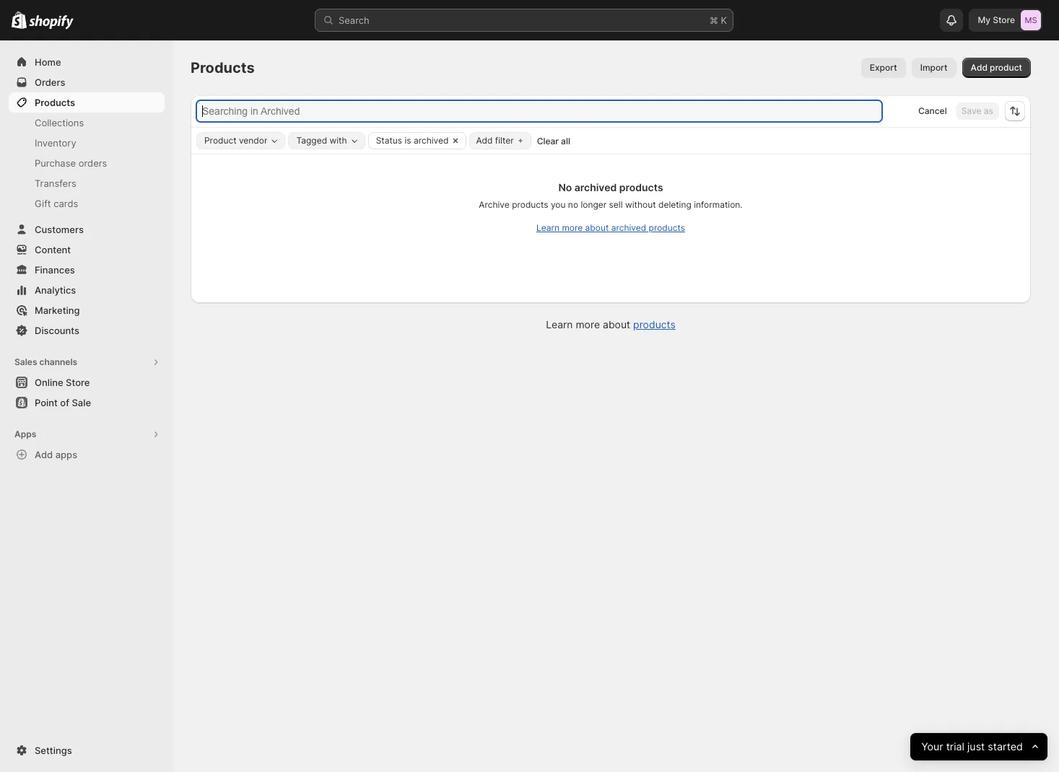 Task type: locate. For each thing, give the bounding box(es) containing it.
point of sale
[[35, 397, 91, 409]]

k
[[721, 14, 727, 26]]

vendor
[[239, 135, 268, 146]]

add left the product
[[971, 62, 988, 73]]

2 horizontal spatial add
[[971, 62, 988, 73]]

archived down without
[[612, 222, 647, 233]]

home link
[[9, 52, 165, 72]]

add for add apps
[[35, 449, 53, 461]]

1 vertical spatial add
[[476, 135, 493, 146]]

settings
[[35, 745, 72, 757]]

collections
[[35, 117, 84, 129]]

learn more about archived products link
[[537, 222, 685, 233]]

tagged with button
[[289, 133, 365, 149]]

gift cards
[[35, 198, 78, 209]]

marketing
[[35, 305, 80, 316]]

export button
[[862, 58, 906, 78]]

import button
[[912, 58, 957, 78]]

customers
[[35, 224, 84, 235]]

more for learn more about products
[[576, 319, 600, 331]]

content link
[[9, 240, 165, 260]]

online store
[[35, 377, 90, 389]]

store inside "button"
[[66, 377, 90, 389]]

about
[[586, 222, 609, 233], [603, 319, 631, 331]]

point of sale link
[[9, 393, 165, 413]]

1 vertical spatial products
[[35, 97, 75, 108]]

0 horizontal spatial store
[[66, 377, 90, 389]]

1 vertical spatial learn
[[546, 319, 573, 331]]

0 horizontal spatial products
[[35, 97, 75, 108]]

add for add product
[[971, 62, 988, 73]]

sales channels
[[14, 357, 77, 368]]

0 vertical spatial add
[[971, 62, 988, 73]]

more
[[562, 222, 583, 233], [576, 319, 600, 331]]

cards
[[54, 198, 78, 209]]

1 vertical spatial about
[[603, 319, 631, 331]]

shopify image
[[29, 15, 74, 29]]

sale
[[72, 397, 91, 409]]

your trial just started
[[922, 741, 1023, 754]]

1 horizontal spatial add
[[476, 135, 493, 146]]

0 vertical spatial products
[[191, 59, 255, 77]]

cancel button
[[913, 103, 953, 120]]

purchase
[[35, 157, 76, 169]]

orders
[[79, 157, 107, 169]]

add left apps
[[35, 449, 53, 461]]

settings link
[[9, 741, 165, 761]]

archived right is
[[414, 135, 449, 146]]

0 vertical spatial about
[[586, 222, 609, 233]]

2 vertical spatial add
[[35, 449, 53, 461]]

archived up the longer
[[575, 181, 617, 194]]

add inside add filter dropdown button
[[476, 135, 493, 146]]

add apps
[[35, 449, 77, 461]]

status is archived button
[[369, 133, 449, 149]]

orders link
[[9, 72, 165, 92]]

cancel
[[919, 105, 947, 116]]

0 horizontal spatial add
[[35, 449, 53, 461]]

add product
[[971, 62, 1023, 73]]

0 vertical spatial store
[[993, 14, 1016, 25]]

1 horizontal spatial store
[[993, 14, 1016, 25]]

add inside add apps button
[[35, 449, 53, 461]]

store up sale
[[66, 377, 90, 389]]

inventory
[[35, 137, 76, 149]]

my store
[[978, 14, 1016, 25]]

0 vertical spatial archived
[[414, 135, 449, 146]]

learn more about archived products
[[537, 222, 685, 233]]

archived
[[414, 135, 449, 146], [575, 181, 617, 194], [612, 222, 647, 233]]

products link
[[9, 92, 165, 113]]

tagged with
[[296, 135, 347, 146]]

products
[[620, 181, 664, 194], [512, 199, 549, 210], [649, 222, 685, 233], [634, 319, 676, 331]]

no archived products
[[559, 181, 664, 194]]

store
[[993, 14, 1016, 25], [66, 377, 90, 389]]

products link
[[634, 319, 676, 331]]

collections link
[[9, 113, 165, 133]]

add left filter
[[476, 135, 493, 146]]

about left products link
[[603, 319, 631, 331]]

without
[[625, 199, 656, 210]]

learn
[[537, 222, 560, 233], [546, 319, 573, 331]]

about for products
[[603, 319, 631, 331]]

learn more about products
[[546, 319, 676, 331]]

1 horizontal spatial products
[[191, 59, 255, 77]]

finances
[[35, 264, 75, 276]]

finances link
[[9, 260, 165, 280]]

longer
[[581, 199, 607, 210]]

1 vertical spatial more
[[576, 319, 600, 331]]

0 vertical spatial learn
[[537, 222, 560, 233]]

more left products link
[[576, 319, 600, 331]]

add filter button
[[470, 132, 531, 150]]

about down the longer
[[586, 222, 609, 233]]

shopify image
[[12, 11, 27, 29]]

apps button
[[9, 425, 165, 445]]

deleting
[[659, 199, 692, 210]]

purchase orders
[[35, 157, 107, 169]]

clear
[[537, 136, 559, 147]]

status
[[376, 135, 402, 146]]

add inside "add product" link
[[971, 62, 988, 73]]

⌘
[[710, 14, 719, 26]]

store right "my" at the top of page
[[993, 14, 1016, 25]]

0 vertical spatial more
[[562, 222, 583, 233]]

1 vertical spatial store
[[66, 377, 90, 389]]

products
[[191, 59, 255, 77], [35, 97, 75, 108]]

purchase orders link
[[9, 153, 165, 173]]

analytics link
[[9, 280, 165, 300]]

more down 'no'
[[562, 222, 583, 233]]



Task type: describe. For each thing, give the bounding box(es) containing it.
inventory link
[[9, 133, 165, 153]]

store for my store
[[993, 14, 1016, 25]]

learn for learn more about archived products
[[537, 222, 560, 233]]

archive products you no longer sell without deleting information.
[[479, 199, 743, 210]]

all
[[561, 136, 571, 147]]

discounts link
[[9, 321, 165, 341]]

product vendor
[[204, 135, 268, 146]]

product
[[990, 62, 1023, 73]]

my
[[978, 14, 991, 25]]

discounts
[[35, 325, 79, 337]]

your trial just started button
[[911, 734, 1048, 761]]

is
[[405, 135, 411, 146]]

apps
[[55, 449, 77, 461]]

product
[[204, 135, 237, 146]]

information.
[[694, 199, 743, 210]]

⌘ k
[[710, 14, 727, 26]]

product vendor button
[[197, 133, 285, 149]]

gift
[[35, 198, 51, 209]]

clear all button
[[531, 133, 576, 150]]

content
[[35, 244, 71, 256]]

more for learn more about archived products
[[562, 222, 583, 233]]

import
[[921, 62, 948, 73]]

point of sale button
[[0, 393, 173, 413]]

marketing link
[[9, 300, 165, 321]]

no
[[568, 199, 579, 210]]

your
[[922, 741, 944, 754]]

store for online store
[[66, 377, 90, 389]]

gift cards link
[[9, 194, 165, 214]]

filter
[[495, 135, 514, 146]]

online store link
[[9, 373, 165, 393]]

search
[[339, 14, 370, 26]]

add product link
[[963, 58, 1031, 78]]

online store button
[[0, 373, 173, 393]]

point
[[35, 397, 58, 409]]

about for archived
[[586, 222, 609, 233]]

with
[[330, 135, 347, 146]]

add filter
[[476, 135, 514, 146]]

sales channels button
[[9, 352, 165, 373]]

2 vertical spatial archived
[[612, 222, 647, 233]]

of
[[60, 397, 69, 409]]

you
[[551, 199, 566, 210]]

transfers link
[[9, 173, 165, 194]]

online
[[35, 377, 63, 389]]

tagged
[[296, 135, 327, 146]]

customers link
[[9, 220, 165, 240]]

archived inside status is archived dropdown button
[[414, 135, 449, 146]]

sales
[[14, 357, 37, 368]]

status is archived
[[376, 135, 449, 146]]

channels
[[39, 357, 77, 368]]

Searching in Archived field
[[198, 102, 881, 121]]

apps
[[14, 429, 36, 440]]

transfers
[[35, 178, 76, 189]]

orders
[[35, 77, 65, 88]]

home
[[35, 56, 61, 68]]

learn for learn more about products
[[546, 319, 573, 331]]

1 vertical spatial archived
[[575, 181, 617, 194]]

started
[[988, 741, 1023, 754]]

archive
[[479, 199, 510, 210]]

add apps button
[[9, 445, 165, 465]]

just
[[968, 741, 985, 754]]

sell
[[609, 199, 623, 210]]

add for add filter
[[476, 135, 493, 146]]

my store image
[[1021, 10, 1042, 30]]

analytics
[[35, 285, 76, 296]]

no
[[559, 181, 572, 194]]

clear all
[[537, 136, 571, 147]]

trial
[[947, 741, 965, 754]]



Task type: vqa. For each thing, say whether or not it's contained in the screenshot.
text box
no



